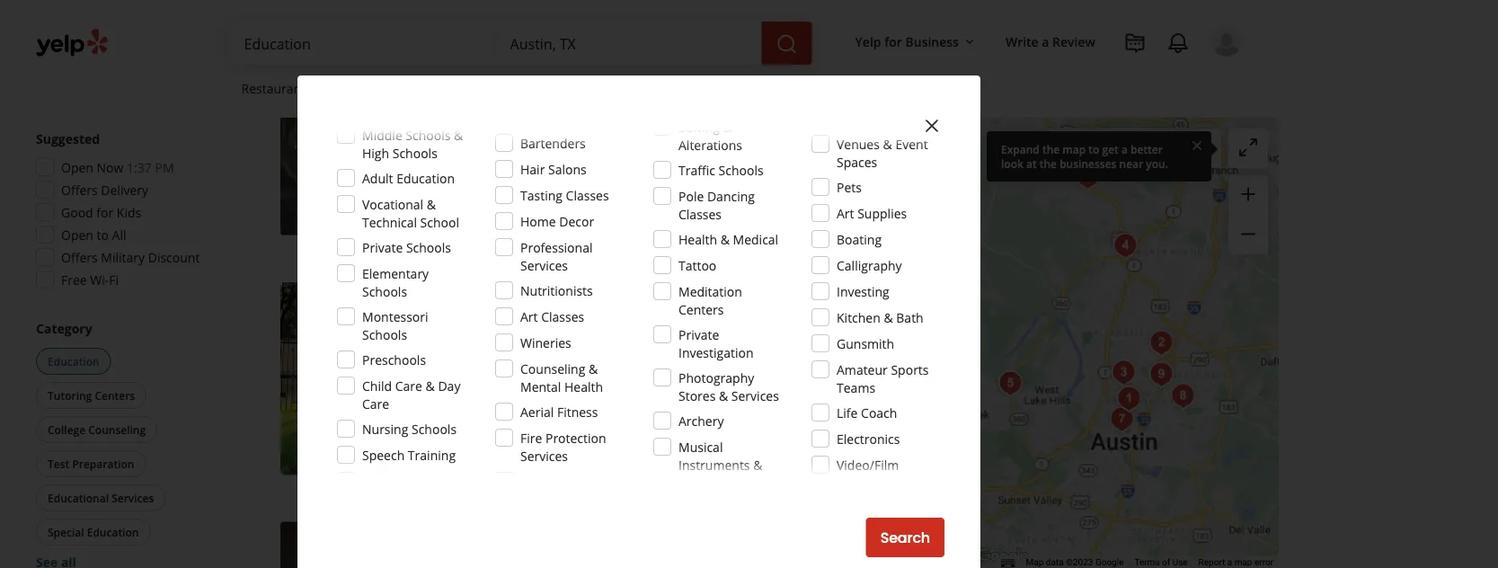 Task type: vqa. For each thing, say whether or not it's contained in the screenshot.
second Blvd from the bottom of the page
no



Task type: locate. For each thing, give the bounding box(es) containing it.
private
[[362, 239, 403, 256], [679, 326, 719, 343], [793, 341, 832, 356]]

1 horizontal spatial montessori schools
[[675, 341, 779, 356]]

1 horizontal spatial montessori
[[675, 341, 735, 356]]

1 horizontal spatial pm
[[590, 368, 609, 385]]

as right get
[[1126, 140, 1139, 157]]

as down opportunity
[[710, 411, 723, 428]]

1 vertical spatial offers
[[61, 249, 98, 266]]

1 vertical spatial pm
[[590, 368, 609, 385]]

ati,
[[535, 393, 556, 410]]

open
[[61, 159, 93, 176], [61, 226, 93, 243], [495, 368, 529, 385]]

1 horizontal spatial to
[[760, 393, 772, 410]]

offers for offers delivery
[[61, 181, 98, 198]]

pm right 6:00
[[590, 368, 609, 385]]

offers
[[61, 181, 98, 198], [61, 249, 98, 266]]

austin up kitchen & bath
[[847, 282, 905, 307]]

next image
[[445, 128, 466, 150], [445, 368, 466, 389]]

& up 6:00
[[581, 341, 590, 356]]

. left the
[[505, 43, 510, 67]]

offers up free at the left
[[61, 249, 98, 266]]

0 vertical spatial open
[[61, 159, 93, 176]]

0 horizontal spatial map
[[1063, 142, 1086, 156]]

supplies
[[858, 204, 907, 222]]

private left gunsmith
[[793, 341, 832, 356]]

0 vertical spatial a
[[1042, 33, 1049, 50]]

0 vertical spatial search
[[1083, 140, 1123, 157]]

terms of use
[[1135, 557, 1188, 568]]

0 horizontal spatial austin
[[751, 43, 810, 67]]

2 offers from the top
[[61, 249, 98, 266]]

education for special
[[87, 524, 139, 539]]

1 horizontal spatial an
[[844, 393, 859, 410]]

photography
[[679, 369, 754, 386]]

high inside middle schools & high schools
[[362, 144, 389, 161]]

private down the technical
[[362, 239, 403, 256]]

kitchen & bath
[[837, 309, 924, 326]]

price
[[36, 40, 67, 58]]

1 horizontal spatial austin
[[847, 282, 905, 307]]

next image for 1 . the university of texas at austin
[[445, 128, 466, 150]]

map for moves
[[1142, 140, 1169, 157]]

centers inside meditation centers
[[679, 301, 724, 318]]

1 vertical spatial centers
[[95, 388, 135, 403]]

preschools
[[362, 351, 426, 368]]

slideshow element
[[280, 43, 473, 235], [280, 282, 473, 475]]

& inside musical instruments & teachers
[[753, 456, 763, 473]]

services down preparation
[[112, 490, 154, 505]]

write
[[1006, 33, 1039, 50]]

1 vertical spatial open
[[61, 226, 93, 243]]

restaurants link
[[227, 65, 351, 117]]

1 vertical spatial austin
[[847, 282, 905, 307]]

businesses left near
[[1060, 156, 1117, 171]]

see
[[516, 135, 535, 150]]

data
[[1046, 557, 1064, 568]]

art down pets
[[837, 204, 854, 222]]

& right instruments
[[753, 456, 763, 473]]

& right 6:00
[[589, 360, 598, 377]]

1 next image from the top
[[445, 128, 466, 150]]

close image
[[921, 115, 943, 137]]

map for to
[[1063, 142, 1086, 156]]

1 vertical spatial search
[[881, 528, 930, 548]]

a for write
[[1042, 33, 1049, 50]]

. for 2
[[505, 282, 510, 307]]

speech training
[[362, 446, 456, 463]]

montessori
[[362, 308, 428, 325], [675, 341, 735, 356]]

gunsmith
[[837, 335, 895, 352]]

a for report
[[1228, 557, 1233, 568]]

of up (134 reviews) link
[[649, 43, 668, 67]]

a right write
[[1042, 33, 1049, 50]]

to
[[1089, 142, 1100, 156], [97, 226, 109, 243], [760, 393, 772, 410]]

until
[[532, 368, 558, 385]]

classes for tasting classes
[[566, 187, 609, 204]]

0 vertical spatial education
[[397, 169, 455, 187]]

reviews) for thought
[[642, 312, 690, 329]]

a
[[1042, 33, 1049, 50], [1122, 142, 1128, 156], [1228, 557, 1233, 568]]

map up austin spanish academy icon
[[1063, 142, 1086, 156]]

reviews) down thought
[[642, 312, 690, 329]]

private schools
[[362, 239, 451, 256], [793, 341, 875, 356]]

classes down pole
[[679, 205, 722, 222]]

& inside venues & event spaces
[[883, 135, 892, 152]]

1 slideshow element from the top
[[280, 43, 473, 235]]

2 slideshow element from the top
[[280, 282, 473, 475]]

aerial
[[520, 403, 554, 420]]

health up tattoo
[[679, 231, 717, 248]]

2 horizontal spatial private
[[793, 341, 832, 356]]

counseling up preparation
[[88, 422, 146, 437]]

classes inside pole dancing classes
[[679, 205, 722, 222]]

school
[[420, 213, 459, 231]]

centers inside 'tutoring centers' button
[[95, 388, 135, 403]]

art up wineries
[[520, 308, 538, 325]]

(134 reviews) link
[[621, 70, 697, 90]]

the left best
[[793, 158, 813, 175]]

amateur sports teams
[[837, 361, 929, 396]]

calligraphy
[[837, 257, 902, 274]]

counseling up mental
[[520, 360, 585, 377]]

for
[[885, 33, 902, 50], [773, 158, 790, 175], [96, 204, 113, 221]]

open now 1:37 pm
[[61, 159, 174, 176]]

next image left 16 marker v2 image
[[445, 128, 466, 150]]

1 horizontal spatial search
[[1083, 140, 1123, 157]]

0 horizontal spatial group
[[31, 129, 223, 294]]

middle schools & high schools up adult education
[[362, 126, 463, 161]]

health up fitness
[[564, 378, 603, 395]]

the right expand
[[1043, 142, 1060, 156]]

montessori schools up photography
[[675, 341, 779, 356]]

2 horizontal spatial for
[[885, 33, 902, 50]]

"apply
[[515, 158, 556, 175]]

meditation centers
[[679, 283, 742, 318]]

tutoring centers button
[[36, 382, 147, 409]]

academy of thought and industry at austin image
[[280, 282, 473, 475]]

2 an from the left
[[844, 393, 859, 410]]

2 . academy of thought and industry at austin
[[495, 282, 905, 307]]

traffic schools
[[679, 161, 764, 178]]

austin right texas at the top of page
[[751, 43, 810, 67]]

fire
[[520, 429, 542, 446]]

classes down academy
[[541, 308, 584, 325]]

create
[[804, 393, 841, 410]]

to inside the "at ati, he has been given an opportunity to help create an individualized
[[760, 393, 772, 410]]

education inside search dialog
[[397, 169, 455, 187]]

for inside "apply your cognitive skills! thank you for the best education possible, ut austin and amazing..." more
[[773, 158, 790, 175]]

a right report
[[1228, 557, 1233, 568]]

services inside fire protection services
[[520, 447, 568, 464]]

and inside "apply your cognitive skills! thank you for the best education possible, ut austin and amazing..." more
[[636, 176, 659, 193]]

an right create
[[844, 393, 859, 410]]

1 horizontal spatial middle
[[498, 341, 535, 356]]

group containing suggested
[[31, 129, 223, 294]]

private investigation
[[679, 326, 754, 361]]

montessori schools inside button
[[675, 341, 779, 356]]

open for open to all
[[61, 226, 93, 243]]

montessori schools link
[[671, 339, 782, 357]]

services down fire
[[520, 447, 568, 464]]

montessori schools up preschools
[[362, 308, 428, 343]]

(12 reviews) link
[[621, 310, 690, 329]]

1 horizontal spatial care
[[395, 377, 422, 394]]

0 horizontal spatial care
[[362, 395, 389, 412]]

0 vertical spatial businesses
[[538, 135, 594, 150]]

open down suggested at the left of the page
[[61, 159, 93, 176]]

1 horizontal spatial middle schools & high schools
[[498, 341, 660, 356]]

2 vertical spatial for
[[96, 204, 113, 221]]

map left error
[[1235, 557, 1253, 568]]

1 horizontal spatial private schools
[[793, 341, 875, 356]]

2 vertical spatial to
[[760, 393, 772, 410]]

pole
[[679, 187, 704, 204]]

2 vertical spatial of
[[1162, 557, 1171, 568]]

classes up decor at the top left of the page
[[566, 187, 609, 204]]

for down offers delivery
[[96, 204, 113, 221]]

1 horizontal spatial centers
[[679, 301, 724, 318]]

1:37
[[127, 159, 152, 176]]

None search field
[[230, 22, 816, 65]]

a right get
[[1122, 142, 1128, 156]]

paul mitchell the school austin image
[[1108, 228, 1144, 264]]

for inside button
[[885, 33, 902, 50]]

at right look
[[1027, 156, 1037, 171]]

report a map error link
[[1199, 557, 1274, 568]]

open for open now 1:37 pm
[[61, 159, 93, 176]]

middle schools & high schools up 6:00
[[498, 341, 660, 356]]

google image
[[974, 545, 1033, 568]]

for right you
[[773, 158, 790, 175]]

2 horizontal spatial a
[[1228, 557, 1233, 568]]

open up "at
[[495, 368, 529, 385]]

1 vertical spatial of
[[602, 282, 620, 307]]

high up adult
[[362, 144, 389, 161]]

search dialog
[[0, 0, 1498, 568]]

2 . from the top
[[505, 282, 510, 307]]

0 horizontal spatial businesses
[[538, 135, 594, 150]]

services inside educational services "button"
[[112, 490, 154, 505]]

nursing
[[362, 420, 408, 437]]

the inside "apply your cognitive skills! thank you for the best education possible, ut austin and amazing..." more
[[793, 158, 813, 175]]

. up the 4.8 star rating image
[[505, 282, 510, 307]]

services up well..."
[[732, 387, 779, 404]]

1 vertical spatial a
[[1122, 142, 1128, 156]]

group
[[31, 129, 223, 294], [1229, 175, 1268, 254]]

teams
[[837, 379, 876, 396]]

private schools up amateur
[[793, 341, 875, 356]]

1 horizontal spatial high
[[592, 341, 617, 356]]

middle schools & high schools inside search dialog
[[362, 126, 463, 161]]

zoom out image
[[1238, 223, 1259, 245]]

0 vertical spatial centers
[[679, 301, 724, 318]]

0 horizontal spatial centers
[[95, 388, 135, 403]]

1 horizontal spatial of
[[649, 43, 668, 67]]

1 vertical spatial middle
[[498, 341, 535, 356]]

services down professional
[[520, 257, 568, 274]]

private inside private investigation
[[679, 326, 719, 343]]

private up investigation
[[679, 326, 719, 343]]

test preparation button
[[36, 450, 146, 477]]

sankalpa academy image
[[1165, 378, 1201, 414]]

of left "use"
[[1162, 557, 1171, 568]]

an up educational path, as well..."
[[669, 393, 684, 410]]

middle down the 4.8 star rating image
[[498, 341, 535, 356]]

child care & day care
[[362, 377, 461, 412]]

search up austin spanish academy icon
[[1083, 140, 1123, 157]]

1 vertical spatial private schools
[[793, 341, 875, 356]]

an
[[669, 393, 684, 410], [844, 393, 859, 410]]

hair
[[520, 160, 545, 178]]

& up school
[[427, 196, 436, 213]]

business categories element
[[227, 65, 1243, 117]]

& inside the counseling & mental health
[[589, 360, 598, 377]]

(12
[[621, 312, 639, 329]]

"at
[[515, 393, 531, 410]]

health
[[679, 231, 717, 248], [564, 378, 603, 395]]

he
[[560, 393, 574, 410]]

middle up adult
[[362, 126, 402, 143]]

2 horizontal spatial to
[[1089, 142, 1100, 156]]

given
[[634, 393, 666, 410]]

adult
[[362, 169, 393, 187]]

& down photography
[[719, 387, 728, 404]]

0 horizontal spatial art
[[520, 308, 538, 325]]

0 vertical spatial middle schools & high schools
[[362, 126, 463, 161]]

1 vertical spatial as
[[710, 411, 723, 428]]

& inside middle schools & high schools
[[454, 126, 463, 143]]

2 vertical spatial open
[[495, 368, 529, 385]]

services inside photography stores & services
[[732, 387, 779, 404]]

centers for meditation centers
[[679, 301, 724, 318]]

private schools up elementary
[[362, 239, 451, 256]]

free wi-fi
[[61, 271, 119, 288]]

0 horizontal spatial an
[[669, 393, 684, 410]]

1 vertical spatial health
[[564, 378, 603, 395]]

schools
[[406, 126, 451, 143], [393, 144, 438, 161], [719, 161, 764, 178], [406, 239, 451, 256], [362, 283, 407, 300], [362, 326, 407, 343], [538, 341, 579, 356], [620, 341, 660, 356], [738, 341, 779, 356], [835, 341, 875, 356], [412, 420, 457, 437], [417, 472, 462, 489]]

montessori inside button
[[675, 341, 735, 356]]

0 vertical spatial .
[[505, 43, 510, 67]]

1 vertical spatial next image
[[445, 368, 466, 389]]

the right look
[[1040, 156, 1057, 171]]

the university of texas at austin image
[[280, 43, 473, 235]]

1 . from the top
[[505, 43, 510, 67]]

slideshow element for 2
[[280, 282, 473, 475]]

1 horizontal spatial counseling
[[520, 360, 585, 377]]

1 vertical spatial slideshow element
[[280, 282, 473, 475]]

0 vertical spatial private schools
[[362, 239, 451, 256]]

the
[[1043, 142, 1060, 156], [1040, 156, 1057, 171], [793, 158, 813, 175]]

& left day
[[426, 377, 435, 394]]

to left get
[[1089, 142, 1100, 156]]

0 vertical spatial offers
[[61, 181, 98, 198]]

zoom in image
[[1238, 183, 1259, 205]]

care down preschools
[[395, 377, 422, 394]]

to left help
[[760, 393, 772, 410]]

map left moves
[[1142, 140, 1169, 157]]

offers up 'good'
[[61, 181, 98, 198]]

college
[[48, 422, 86, 437]]

preparation
[[72, 456, 134, 471]]

academy of thought and industry at austin image
[[1144, 325, 1180, 361]]

1 vertical spatial reviews)
[[642, 312, 690, 329]]

1 horizontal spatial a
[[1122, 142, 1128, 156]]

for for business
[[885, 33, 902, 50]]

businesses up your
[[538, 135, 594, 150]]

map inside expand the map to get a better look at the businesses near you.
[[1063, 142, 1086, 156]]

home
[[520, 213, 556, 230]]

0 horizontal spatial private schools
[[362, 239, 451, 256]]

montessori up photography
[[675, 341, 735, 356]]

2 next image from the top
[[445, 368, 466, 389]]

search inside "button"
[[881, 528, 930, 548]]

high inside middle schools & high schools button
[[592, 341, 617, 356]]

open down 'good'
[[61, 226, 93, 243]]

0 vertical spatial to
[[1089, 142, 1100, 156]]

education down category
[[48, 354, 100, 369]]

discount
[[148, 249, 200, 266]]

0 vertical spatial high
[[362, 144, 389, 161]]

reviews) for of
[[649, 72, 697, 89]]

1 horizontal spatial for
[[773, 158, 790, 175]]

previous image
[[288, 128, 309, 150]]

search down production
[[881, 528, 930, 548]]

suggested
[[36, 130, 100, 147]]

instruments
[[679, 456, 750, 473]]

for inside group
[[96, 204, 113, 221]]

path,
[[677, 411, 706, 428]]

at right texas at the top of page
[[728, 43, 747, 67]]

middle schools & high schools inside button
[[498, 341, 660, 356]]

care down child
[[362, 395, 389, 412]]

1 vertical spatial .
[[505, 282, 510, 307]]

0 vertical spatial of
[[649, 43, 668, 67]]

0 horizontal spatial high
[[362, 144, 389, 161]]

1 vertical spatial high
[[592, 341, 617, 356]]

search image
[[776, 33, 798, 55]]

a inside expand the map to get a better look at the businesses near you.
[[1122, 142, 1128, 156]]

pm right 1:37
[[155, 159, 174, 176]]

0 horizontal spatial counseling
[[88, 422, 146, 437]]

2 vertical spatial education
[[87, 524, 139, 539]]

0 horizontal spatial a
[[1042, 33, 1049, 50]]

0 horizontal spatial of
[[602, 282, 620, 307]]

educational services
[[48, 490, 154, 505]]

tattoo
[[679, 257, 717, 274]]

0 horizontal spatial and
[[636, 176, 659, 193]]

aerial fitness
[[520, 403, 598, 420]]

education
[[844, 158, 908, 175]]

error
[[1255, 557, 1274, 568]]

0 vertical spatial pm
[[155, 159, 174, 176]]

of left thought
[[602, 282, 620, 307]]

fitness
[[557, 403, 598, 420]]

1 . the university of texas at austin
[[495, 43, 810, 67]]

montessori down elementary schools at the left of the page
[[362, 308, 428, 325]]

& left 16 marker v2 image
[[454, 126, 463, 143]]

0 horizontal spatial to
[[97, 226, 109, 243]]

0 vertical spatial counseling
[[520, 360, 585, 377]]

next image right preschools
[[445, 368, 466, 389]]

0 vertical spatial and
[[636, 176, 659, 193]]

& left the medical
[[721, 231, 730, 248]]

to left the "all"
[[97, 226, 109, 243]]

0 horizontal spatial as
[[710, 411, 723, 428]]

0 vertical spatial middle
[[362, 126, 402, 143]]

businesses inside expand the map to get a better look at the businesses near you.
[[1060, 156, 1117, 171]]

pole dancing classes
[[679, 187, 755, 222]]

0 vertical spatial for
[[885, 33, 902, 50]]

keyboard shortcuts image
[[1001, 559, 1015, 568]]

search for search
[[881, 528, 930, 548]]

1 an from the left
[[669, 393, 684, 410]]

category group
[[32, 319, 223, 568]]

amazing..."
[[662, 176, 726, 193]]

1 horizontal spatial private
[[679, 326, 719, 343]]

2 horizontal spatial map
[[1235, 557, 1253, 568]]

2 horizontal spatial of
[[1162, 557, 1171, 568]]

sewing
[[679, 118, 720, 135]]

1 vertical spatial middle schools & high schools
[[498, 341, 660, 356]]

high up the counseling & mental health
[[592, 341, 617, 356]]

sports
[[891, 361, 929, 378]]

austin admissions consulting image
[[1106, 355, 1142, 391]]

education up 'vocational & technical school' on the top left of page
[[397, 169, 455, 187]]

0 vertical spatial as
[[1126, 140, 1139, 157]]

centers up 'college counseling' at the left of page
[[95, 388, 135, 403]]

reviews) down the university of texas at austin link
[[649, 72, 697, 89]]

the university of texas at austin image
[[1111, 381, 1147, 417]]

1 horizontal spatial businesses
[[1060, 156, 1117, 171]]

1 vertical spatial businesses
[[1060, 156, 1117, 171]]

onramp college counseling image
[[1104, 401, 1140, 437]]

0 vertical spatial reviews)
[[649, 72, 697, 89]]

kids
[[117, 204, 141, 221]]

0 vertical spatial care
[[395, 377, 422, 394]]

for right yelp
[[885, 33, 902, 50]]

0 horizontal spatial montessori
[[362, 308, 428, 325]]

at left this
[[597, 135, 608, 150]]

1 vertical spatial classes
[[679, 205, 722, 222]]

0 vertical spatial next image
[[445, 128, 466, 150]]

yelp for business
[[855, 33, 959, 50]]

professional
[[520, 239, 593, 256]]

review
[[1053, 33, 1096, 50]]

1 offers from the top
[[61, 181, 98, 198]]

centers down 'meditation'
[[679, 301, 724, 318]]

education down educational services "button"
[[87, 524, 139, 539]]

0 horizontal spatial middle
[[362, 126, 402, 143]]

businesses
[[538, 135, 594, 150], [1060, 156, 1117, 171]]

classes
[[566, 187, 609, 204], [679, 205, 722, 222], [541, 308, 584, 325]]

0 horizontal spatial for
[[96, 204, 113, 221]]

0 vertical spatial classes
[[566, 187, 609, 204]]

stores
[[679, 387, 716, 404]]

0 horizontal spatial health
[[564, 378, 603, 395]]

& left 'event'
[[883, 135, 892, 152]]

1 horizontal spatial art
[[837, 204, 854, 222]]

2 vertical spatial a
[[1228, 557, 1233, 568]]

& up alterations
[[723, 118, 733, 135]]

open to all
[[61, 226, 126, 243]]



Task type: describe. For each thing, give the bounding box(es) containing it.
1 vertical spatial care
[[362, 395, 389, 412]]

1 vertical spatial to
[[97, 226, 109, 243]]

archery
[[679, 412, 724, 429]]

(134
[[621, 72, 646, 89]]

map data ©2023 google
[[1026, 557, 1124, 568]]

musical
[[679, 438, 723, 455]]

schools inside elementary schools
[[362, 283, 407, 300]]

(12 reviews)
[[621, 312, 690, 329]]

free
[[61, 271, 87, 288]]

private schools link
[[790, 339, 879, 357]]

write a review link
[[999, 25, 1103, 58]]

spaces
[[837, 153, 878, 170]]

4.8 star rating image
[[495, 313, 592, 330]]

montessori schools inside search dialog
[[362, 308, 428, 343]]

collegestrategy image
[[993, 365, 1029, 401]]

expand the map to get a better look at the businesses near you. tooltip
[[987, 131, 1212, 182]]

yelp
[[855, 33, 881, 50]]

art for art classes
[[520, 308, 538, 325]]

austin spanish academy image
[[1070, 159, 1106, 195]]

production
[[837, 474, 902, 491]]

& left "bath"
[[884, 309, 893, 326]]

"at ati, he has been given an opportunity to help create an individualized
[[515, 393, 859, 428]]

open for open until 6:00 pm
[[495, 368, 529, 385]]

pm for open until 6:00 pm
[[590, 368, 609, 385]]

investigation
[[679, 344, 754, 361]]

educational
[[48, 490, 109, 505]]

your
[[559, 158, 593, 175]]

good
[[61, 204, 93, 221]]

counseling inside the counseling & mental health
[[520, 360, 585, 377]]

map for error
[[1235, 557, 1253, 568]]

copernicus stem, language and arts academy image
[[1144, 356, 1180, 392]]

protection
[[546, 429, 606, 446]]

projects image
[[1124, 32, 1146, 54]]

user actions element
[[841, 22, 1268, 133]]

montessori inside search dialog
[[362, 308, 428, 325]]

6:00
[[561, 368, 586, 385]]

bath
[[896, 309, 924, 326]]

test preparation
[[48, 456, 134, 471]]

traffic
[[679, 161, 715, 178]]

day
[[438, 377, 461, 394]]

offers delivery
[[61, 181, 148, 198]]

been
[[602, 393, 631, 410]]

next image for 2 . academy of thought and industry at austin
[[445, 368, 466, 389]]

sewing & alterations
[[679, 118, 742, 153]]

good for kids
[[61, 204, 141, 221]]

map region
[[906, 0, 1366, 568]]

more
[[729, 176, 762, 193]]

vocational & technical school
[[362, 196, 459, 231]]

photography stores & services
[[679, 369, 779, 404]]

search for search as map moves
[[1083, 140, 1123, 157]]

best
[[816, 158, 841, 175]]

this
[[611, 135, 630, 150]]

©2023
[[1066, 557, 1093, 568]]

16 marker v2 image
[[495, 135, 509, 149]]

middle schools & high schools button
[[495, 339, 664, 357]]

close image
[[1190, 137, 1204, 153]]

classes for art classes
[[541, 308, 584, 325]]

0 horizontal spatial private
[[362, 239, 403, 256]]

at inside expand the map to get a better look at the businesses near you.
[[1027, 156, 1037, 171]]

pm for open now 1:37 pm
[[155, 159, 174, 176]]

electronics
[[837, 430, 900, 447]]

health inside the counseling & mental health
[[564, 378, 603, 395]]

alterations
[[679, 136, 742, 153]]

private schools inside search dialog
[[362, 239, 451, 256]]

specialty schools
[[362, 472, 462, 489]]

services inside 'professional services'
[[520, 257, 568, 274]]

you.
[[1146, 156, 1169, 171]]

cognitive
[[596, 158, 661, 175]]

private schools inside button
[[793, 341, 875, 356]]

1 horizontal spatial group
[[1229, 175, 1268, 254]]

google
[[1096, 557, 1124, 568]]

investing
[[837, 283, 890, 300]]

expand map image
[[1238, 137, 1259, 158]]

child
[[362, 377, 392, 394]]

look
[[1001, 156, 1024, 171]]

16 speech v2 image
[[495, 395, 509, 409]]

teachers
[[679, 474, 732, 491]]

has
[[578, 393, 598, 410]]

nutritionists
[[520, 282, 593, 299]]

middle inside button
[[498, 341, 535, 356]]

& inside button
[[581, 341, 590, 356]]

& inside 'vocational & technical school'
[[427, 196, 436, 213]]

& inside sewing & alterations
[[723, 118, 733, 135]]

wineries
[[520, 334, 571, 351]]

life
[[837, 404, 858, 421]]

better
[[1131, 142, 1163, 156]]

schools inside montessori schools button
[[738, 341, 779, 356]]

business
[[906, 33, 959, 50]]

specialty
[[362, 472, 414, 489]]

adult education
[[362, 169, 455, 187]]

dancing
[[707, 187, 755, 204]]

yelp for business button
[[848, 25, 984, 58]]

16 chevron down v2 image
[[963, 35, 977, 49]]

1 horizontal spatial health
[[679, 231, 717, 248]]

4.3 star rating image
[[495, 73, 592, 91]]

you
[[748, 158, 770, 175]]

16 speech v2 image
[[495, 160, 509, 175]]

middle schools & high schools link
[[495, 339, 664, 357]]

private schools button
[[790, 339, 879, 357]]

wi-
[[90, 271, 109, 288]]

1 horizontal spatial and
[[704, 282, 738, 307]]

home decor
[[520, 213, 594, 230]]

musical instruments & teachers
[[679, 438, 763, 491]]

offers for offers military discount
[[61, 249, 98, 266]]

. for 1
[[505, 43, 510, 67]]

counseling inside button
[[88, 422, 146, 437]]

terms of use link
[[1135, 557, 1188, 568]]

life coach
[[837, 404, 897, 421]]

event
[[896, 135, 928, 152]]

expand the map to get a better look at the businesses near you.
[[1001, 142, 1169, 171]]

schools inside "private schools" button
[[835, 341, 875, 356]]

boating
[[837, 231, 882, 248]]

1 vertical spatial education
[[48, 354, 100, 369]]

notifications image
[[1168, 32, 1189, 54]]

search button
[[866, 518, 945, 557]]

education for adult
[[397, 169, 455, 187]]

elementary
[[362, 265, 429, 282]]

decor
[[559, 213, 594, 230]]

private inside button
[[793, 341, 832, 356]]

middle inside middle schools & high schools
[[362, 126, 402, 143]]

"apply your cognitive skills! thank you for the best education possible, ut austin and amazing..." more
[[515, 158, 908, 193]]

to inside expand the map to get a better look at the businesses near you.
[[1089, 142, 1100, 156]]

special education
[[48, 524, 139, 539]]

slideshow element for 1
[[280, 43, 473, 235]]

counseling & mental health
[[520, 360, 603, 395]]

& inside photography stores & services
[[719, 387, 728, 404]]

elementary schools
[[362, 265, 429, 300]]

medical
[[733, 231, 779, 248]]

art for art supplies
[[837, 204, 854, 222]]

help
[[775, 393, 801, 410]]

at up kitchen
[[824, 282, 843, 307]]

centers for tutoring centers
[[95, 388, 135, 403]]

report
[[1199, 557, 1225, 568]]

thought
[[625, 282, 700, 307]]

& inside child care & day care
[[426, 377, 435, 394]]

previous image
[[288, 368, 309, 389]]

meditation
[[679, 283, 742, 300]]

thank
[[709, 158, 745, 175]]

possible,
[[515, 176, 566, 193]]

educational path, as well..."
[[599, 411, 764, 428]]

venues
[[837, 135, 880, 152]]

see businesses link
[[516, 135, 594, 150]]

opportunity
[[687, 393, 756, 410]]

for for kids
[[96, 204, 113, 221]]

terms
[[1135, 557, 1160, 568]]



